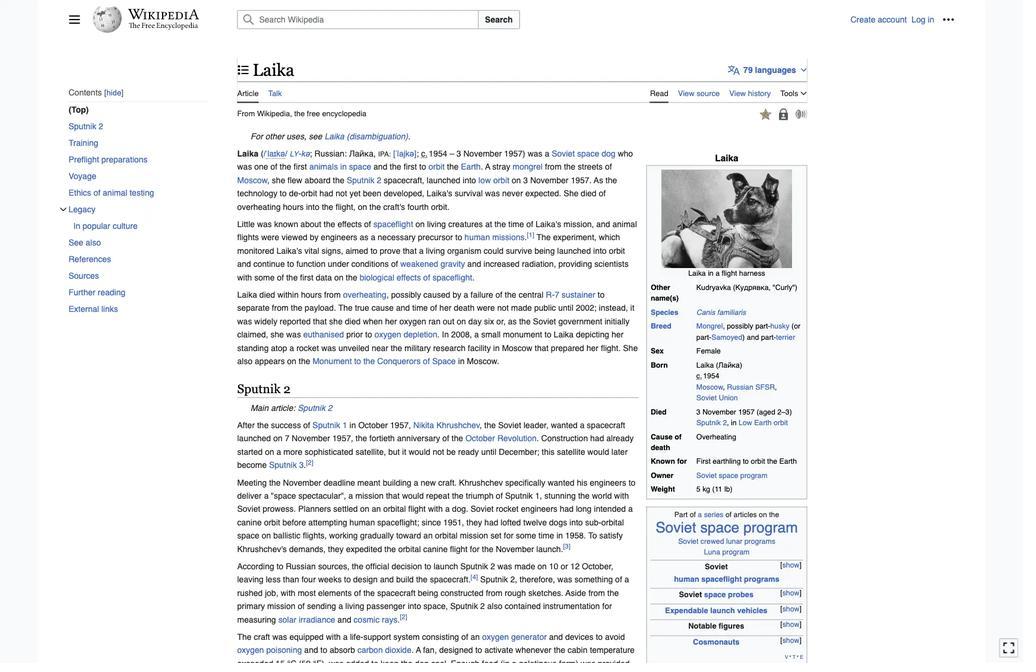 Task type: locate. For each thing, give the bounding box(es) containing it.
a
[[545, 149, 549, 158], [371, 233, 375, 242], [419, 246, 424, 256], [716, 269, 720, 278], [464, 290, 468, 300], [474, 330, 479, 340], [289, 343, 294, 353], [580, 421, 585, 430], [277, 447, 281, 457], [414, 478, 418, 488], [264, 492, 269, 501], [348, 492, 353, 501], [445, 505, 450, 514], [628, 505, 633, 514], [698, 511, 702, 520], [625, 575, 629, 585], [338, 602, 343, 612], [343, 633, 348, 642], [512, 659, 517, 664]]

( for /
[[261, 149, 264, 158]]

a inside the experiment, which monitored laika's vital signs, aimed to prove that a living organism could survive being launched into orbit and continue to function under conditions of
[[419, 246, 424, 256]]

than
[[283, 575, 299, 585]]

1 vertical spatial rocket
[[496, 505, 519, 514]]

build
[[396, 575, 414, 585]]

[ˈlajkə] link
[[393, 149, 417, 158]]

1 vertical spatial dog
[[415, 659, 429, 664]]

sources link
[[69, 268, 208, 284]]

0 vertical spatial programs
[[745, 538, 775, 546]]

create
[[851, 15, 876, 24]]

of down prove
[[391, 260, 398, 269]]

into down which at top
[[593, 246, 607, 256]]

0 horizontal spatial effects
[[338, 220, 362, 229]]

лайка
[[349, 149, 373, 158], [718, 361, 740, 370]]

she
[[564, 189, 579, 198], [623, 343, 638, 353]]

of right part on the bottom right of the page
[[690, 511, 696, 520]]

to inside animals in space and the first to orbit the earth . a stray mongrel from the streets of moscow , she flew aboard the sputnik 2 spacecraft, launched into low orbit
[[419, 162, 426, 172]]

of right streets
[[605, 162, 612, 172]]

0 vertical spatial launched
[[427, 176, 460, 185]]

2 also contained instrumentation for measuring
[[237, 602, 612, 625]]

to down carbon
[[371, 659, 378, 664]]

2 up preflight preparations
[[99, 122, 103, 131]]

0 horizontal spatial spaceflight
[[373, 220, 413, 229]]

log in link
[[912, 15, 934, 24]]

0 horizontal spatial (
[[261, 149, 264, 158]]

the for craft
[[237, 633, 252, 642]]

made inside to separate from the payload. the true cause and time of her death were not made public until 2002; instead, it was widely reported that she died when her oxygen ran out on day six or, as the soviet government initially claimed, she was
[[511, 304, 532, 313]]

rocket up lofted
[[496, 505, 519, 514]]

0 vertical spatial canine
[[237, 518, 262, 528]]

talk link
[[268, 82, 282, 102]]

2 horizontal spatial for
[[602, 602, 612, 612]]

was up 2,
[[497, 562, 512, 572]]

on down under
[[334, 273, 344, 282]]

0 vertical spatial until
[[558, 304, 574, 313]]

3 down soviet union 'link'
[[696, 408, 701, 416]]

0 vertical spatial russian
[[727, 383, 753, 392]]

ethics
[[69, 188, 91, 198]]

1 horizontal spatial (
[[716, 361, 718, 370]]

launch down space probes link in the bottom right of the page
[[710, 607, 735, 616]]

training link
[[69, 135, 208, 151]]

being inside 2, therefore, was something of a rushed job, with most elements of the spacecraft being constructed from rough sketches. aside from the primary mission of sending a living passenger into space, sputnik
[[418, 589, 438, 598]]

first down function
[[300, 273, 313, 282]]

cosmic
[[354, 615, 380, 625]]

spacecraft inside the , the soviet leader, wanted a spacecraft launched on 7 november 1957, the fortieth anniversary of the
[[587, 421, 625, 430]]

orbit down the stray
[[493, 176, 509, 185]]

organism
[[447, 246, 481, 256]]

fourth
[[408, 202, 429, 212]]

in down dogs
[[557, 531, 563, 541]]

1 programs from the top
[[745, 538, 775, 546]]

not inside . construction had already started on a more sophisticated satellite, but it would not be ready until december; this satellite would later become
[[433, 447, 444, 457]]

, inside animals in space and the first to orbit the earth . a stray mongrel from the streets of moscow , she flew aboard the sputnik 2 spacecraft, launched into low orbit
[[268, 176, 270, 185]]

signs,
[[322, 246, 343, 256]]

0 vertical spatial flight
[[722, 269, 737, 278]]

1 vertical spatial as
[[508, 317, 517, 326]]

was up monument
[[321, 343, 336, 353]]

1 horizontal spatial spacecraft
[[587, 421, 625, 430]]

in down 'out'
[[442, 330, 449, 340]]

yet
[[350, 189, 361, 198]]

. inside . construction had already started on a more sophisticated satellite, but it would not be ready until december; this satellite would later become
[[537, 434, 539, 444]]

. down passenger
[[398, 615, 400, 625]]

being inside the experiment, which monitored laika's vital signs, aimed to prove that a living organism could survive being launched into orbit and continue to function under conditions of
[[535, 246, 555, 256]]

0 horizontal spatial russian
[[286, 562, 316, 572]]

also for see also
[[86, 238, 101, 248]]

1 vertical spatial also
[[237, 357, 252, 366]]

in right space
[[458, 357, 465, 366]]

culture
[[113, 221, 138, 231]]

she inside animals in space and the first to orbit the earth . a stray mongrel from the streets of moscow , she flew aboard the sputnik 2 spacecraft, launched into low orbit
[[272, 176, 285, 185]]

khrushchev up be
[[436, 421, 480, 430]]

space up yet
[[349, 162, 371, 172]]

0 horizontal spatial 1957,
[[332, 434, 353, 444]]

vital
[[304, 246, 319, 256]]

that down monument
[[535, 343, 549, 353]]

first for and
[[404, 162, 417, 172]]

mongrel , possibly part- husky
[[696, 322, 790, 331]]

1 horizontal spatial mission
[[355, 492, 384, 501]]

1 vertical spatial laika's
[[536, 220, 561, 229]]

was inside . in 2008, a small monument to laika depicting her standing atop a rocket was unveiled near the military research facility in moscow that prepared her flight. she also appears on the
[[321, 343, 336, 353]]

would down the anniversary
[[409, 447, 430, 457]]

sputnik 2 link up been
[[347, 176, 381, 185]]

read
[[650, 89, 668, 98]]

overheating down technology
[[237, 202, 281, 212]]

first
[[696, 458, 711, 466]]

orbit down laika ( / ˈ l aɪ k ə / ly -kə ; russian: лайка , ipa: [ˈlajkə] ; c. 1954 – 3 november 1957) was a soviet space dog
[[429, 162, 445, 172]]

on inside part of a series of articles on the soviet space program soviet crewed lunar programs luna program
[[759, 511, 767, 520]]

0 horizontal spatial laika's
[[277, 246, 302, 256]]

1 vertical spatial animal
[[613, 220, 637, 229]]

first inside the who was one of the first
[[294, 162, 307, 172]]

engineers up signs, at the left top
[[321, 233, 357, 242]]

0 vertical spatial soviet space program link
[[696, 472, 768, 480]]

poisoning
[[266, 646, 302, 656]]

2 horizontal spatial the
[[537, 233, 551, 242]]

0 vertical spatial laika's
[[427, 189, 452, 198]]

and down official
[[380, 575, 394, 585]]

first down "-"
[[294, 162, 307, 172]]

time inside on living creatures at the time of laika's mission, and animal flights were viewed by engineers as a necessary precursor to
[[508, 220, 524, 229]]

c.
[[421, 149, 428, 158], [696, 372, 702, 381]]

2 vertical spatial also
[[487, 602, 502, 612]]

1 horizontal spatial canine
[[423, 545, 448, 554]]

would inside the meeting the november deadline meant building a new craft. khrushchev specifically wanted his engineers to deliver a "space spectacular", a mission that would repeat the triumph of sputnik
[[402, 492, 424, 501]]

to inside on living creatures at the time of laika's mission, and animal flights were viewed by engineers as a necessary precursor to
[[455, 233, 462, 242]]

his
[[577, 478, 588, 488]]

on inside . in 2008, a small monument to laika depicting her standing atop a rocket was unveiled near the military research facility in moscow that prepared her flight. she also appears on the
[[287, 357, 296, 366]]

of inside "the craft was equipped with a life-support system consisting of an oxygen generator and devices to avoid oxygen poisoning and to absorb carbon dioxide"
[[461, 633, 468, 642]]

. in 2008, a small monument to laika depicting her standing atop a rocket was unveiled near the military research facility in moscow that prepared her flight. she also appears on the
[[237, 330, 638, 366]]

2 view from the left
[[729, 89, 746, 98]]

kg
[[703, 486, 710, 494]]

sputnik 2 inside laika element
[[237, 382, 291, 396]]

moscow inside . in 2008, a small monument to laika depicting her standing atop a rocket was unveiled near the military research facility in moscow that prepared her flight. she also appears on the
[[502, 343, 533, 353]]

2 was made on 10 or 12 october, leaving less than four weeks to design and build the spacecraft.
[[237, 562, 613, 585]]

1 vertical spatial wanted
[[548, 478, 575, 488]]

who
[[618, 149, 633, 158]]

menu image
[[69, 14, 80, 26]]

laika's inside the experiment, which monitored laika's vital signs, aimed to prove that a living organism could survive being launched into orbit and continue to function under conditions of
[[277, 246, 302, 256]]

luna program link
[[704, 548, 750, 557]]

view for view history
[[729, 89, 746, 98]]

a inside . construction had already started on a more sophisticated satellite, but it would not be ready until december; this satellite would later become
[[277, 447, 281, 457]]

rocket
[[296, 343, 319, 353], [496, 505, 519, 514]]

1 horizontal spatial it
[[630, 304, 635, 313]]

space inside part of a series of articles on the soviet space program soviet crewed lunar programs luna program
[[700, 520, 739, 537]]

) down mongrel , possibly part- husky
[[742, 333, 745, 342]]

first inside animals in space and the first to orbit the earth . a stray mongrel from the streets of moscow , she flew aboard the sputnik 2 spacecraft, launched into low orbit
[[404, 162, 417, 172]]

a inside on living creatures at the time of laika's mission, and animal flights were viewed by engineers as a necessary precursor to
[[371, 233, 375, 242]]

therefore,
[[520, 575, 555, 585]]

living up solar irradiance and cosmic rays . [2]
[[345, 602, 364, 612]]

note
[[237, 130, 807, 143], [237, 402, 807, 415]]

1 note from the top
[[237, 130, 807, 143]]

and inside to separate from the payload. the true cause and time of her death were not made public until 2002; instead, it was widely reported that she died when her oxygen ran out on day six or, as the soviet government initially claimed, she was
[[396, 304, 410, 313]]

/ left ly
[[285, 149, 287, 158]]

into up about
[[306, 202, 320, 212]]

sputnik 2 link
[[69, 118, 208, 135], [347, 176, 381, 185], [298, 403, 332, 413], [696, 419, 727, 427]]

0 horizontal spatial dog
[[415, 659, 429, 664]]

in inside personal tools navigation
[[928, 15, 934, 24]]

in inside . in 2008, a small monument to laika depicting her standing atop a rocket was unveiled near the military research facility in moscow that prepared her flight. she also appears on the
[[442, 330, 449, 340]]

0 horizontal spatial лайка
[[349, 149, 373, 158]]

1 vertical spatial spacecraft
[[377, 589, 416, 598]]

specifically
[[505, 478, 545, 488]]

breed link
[[651, 322, 672, 331]]

series
[[704, 511, 724, 520]]

engineers up world
[[590, 478, 626, 488]]

day
[[468, 317, 482, 326]]

as inside to separate from the payload. the true cause and time of her death were not made public until 2002; instead, it was widely reported that she died when her oxygen ran out on day six or, as the soviet government initially claimed, she was
[[508, 317, 517, 326]]

of inside the experiment, which monitored laika's vital signs, aimed to prove that a living organism could survive being launched into orbit and continue to function under conditions of
[[391, 260, 398, 269]]

soviet space program link for part of
[[656, 520, 798, 537]]

0 vertical spatial engineers
[[321, 233, 357, 242]]

1 vertical spatial sputnik 2
[[237, 382, 291, 396]]

moscow inside animals in space and the first to orbit the earth . a stray mongrel from the streets of moscow , she flew aboard the sputnik 2 spacecraft, launched into low orbit
[[237, 176, 268, 185]]

1 horizontal spatial 1957,
[[390, 421, 411, 430]]

into inside 2, therefore, was something of a rushed job, with most elements of the spacecraft being constructed from rough sketches. aside from the primary mission of sending a living passenger into space, sputnik
[[408, 602, 421, 612]]

the right articles
[[769, 511, 779, 520]]

laika element
[[237, 103, 807, 664]]

anniversary
[[397, 434, 440, 444]]

launched down experiment,
[[557, 246, 591, 256]]

of inside on 3 november 1957. as the technology to de-orbit had not yet been developed, laika's survival was never expected. she died of overheating hours into the flight, on the craft's fourth orbit.
[[599, 189, 606, 198]]

time inside 1, stunning the world with soviet prowess. planners settled on an orbital flight with a dog. soviet rocket engineers had long intended a canine orbit before attempting human spaceflight; since 1951, they had lofted twelve dogs into sub-orbital space on ballistic flights, working gradually toward an orbital mission set for some time in 1958. to satisfy khrushchev's demands, they expedited the orbital canine flight for the november launch.
[[539, 531, 554, 541]]

[2] link down "sophisticated"
[[306, 459, 313, 467]]

a up low
[[485, 162, 490, 172]]

1 vertical spatial were
[[477, 304, 495, 313]]

part- for samoyed ) and part- terrier
[[761, 333, 776, 342]]

orbit inside on 3 november 1957. as the technology to de-orbit had not yet been developed, laika's survival was never expected. she died of overheating hours into the flight, on the craft's fourth orbit.
[[301, 189, 317, 198]]

ran
[[429, 317, 441, 326]]

laika main content
[[232, 53, 955, 664]]

the right the [1] on the right of page
[[537, 233, 551, 242]]

1 horizontal spatial for
[[504, 531, 514, 541]]

. inside the human missions . [1]
[[525, 233, 527, 242]]

she up atop
[[270, 330, 284, 340]]

wanted up construction
[[551, 421, 578, 430]]

twelve
[[523, 518, 547, 528]]

and inside on living creatures at the time of laika's mission, and animal flights were viewed by engineers as a necessary precursor to
[[596, 220, 610, 229]]

1 horizontal spatial they
[[466, 518, 482, 528]]

human inside soviet human spaceflight programs
[[674, 575, 699, 584]]

planners
[[298, 505, 331, 514]]

0 vertical spatial died
[[581, 189, 597, 198]]

1 vertical spatial death
[[651, 444, 670, 452]]

from inside to separate from the payload. the true cause and time of her death were not made public until 2002; instead, it was widely reported that she died when her oxygen ran out on day six or, as the soviet government initially claimed, she was
[[272, 304, 289, 313]]

earth for orbit
[[754, 419, 772, 427]]

sputnik inside the meeting the november deadline meant building a new craft. khrushchev specifically wanted his engineers to deliver a "space spectacular", a mission that would repeat the triumph of sputnik
[[505, 492, 533, 501]]

1 vertical spatial canine
[[423, 545, 448, 554]]

animals in space link
[[309, 162, 371, 172]]

part- down husky
[[761, 333, 776, 342]]

soviet left union
[[696, 394, 717, 403]]

0 horizontal spatial [2]
[[306, 459, 313, 467]]

1 vertical spatial mission
[[460, 531, 488, 541]]

first for of
[[294, 162, 307, 172]]

1 vertical spatial overheating
[[343, 290, 387, 300]]

1 / from the left
[[264, 149, 266, 158]]

1 horizontal spatial laika's
[[427, 189, 452, 198]]

4 show button from the top
[[779, 620, 803, 631]]

0 horizontal spatial not
[[336, 189, 347, 198]]

. inside animals in space and the first to orbit the earth . a stray mongrel from the streets of moscow , she flew aboard the sputnik 2 spacecraft, launched into low orbit
[[481, 162, 483, 172]]

sputnik down specifically
[[505, 492, 533, 501]]

were inside on living creatures at the time of laika's mission, and animal flights were viewed by engineers as a necessary precursor to
[[261, 233, 279, 242]]

later
[[612, 447, 628, 457]]

was inside on 3 november 1957. as the technology to de-orbit had not yet been developed, laika's survival was never expected. she died of overheating hours into the flight, on the craft's fourth orbit.
[[485, 189, 500, 198]]

not inside to separate from the payload. the true cause and time of her death were not made public until 2002; instead, it was widely reported that she died when her oxygen ran out on day six or, as the soviet government initially claimed, she was
[[497, 304, 509, 313]]

known
[[274, 220, 298, 229]]

husky
[[770, 322, 790, 331]]

. up survive
[[525, 233, 527, 242]]

1 vertical spatial (
[[733, 283, 736, 292]]

the craft was equipped with a life-support system consisting of an oxygen generator and devices to avoid oxygen poisoning and to absorb carbon dioxide
[[237, 633, 625, 656]]

languages
[[755, 65, 796, 75]]

also for 2 also contained instrumentation for measuring
[[487, 602, 502, 612]]

moscow link up technology
[[237, 176, 268, 185]]

to
[[588, 531, 597, 541]]

1 horizontal spatial she
[[623, 343, 638, 353]]

spacecraft inside 2, therefore, was something of a rushed job, with most elements of the spacecraft being constructed from rough sketches. aside from the primary mission of sending a living passenger into space, sputnik
[[377, 589, 416, 598]]

1 horizontal spatial c.
[[696, 372, 702, 381]]

soviet space program
[[696, 472, 768, 480]]

r‑7
[[546, 290, 559, 300]]

2 horizontal spatial moscow
[[696, 383, 723, 392]]

2 note from the top
[[237, 402, 807, 415]]

mission inside the meeting the november deadline meant building a new craft. khrushchev specifically wanted his engineers to deliver a "space spectacular", a mission that would repeat the triumph of sputnik
[[355, 492, 384, 501]]

log in and more options image
[[943, 14, 955, 26]]

the down after the success of sputnik 1 in october 1957, nikita khrushchev
[[356, 434, 367, 444]]

x small image
[[60, 206, 67, 213]]

2 vertical spatial human
[[674, 575, 699, 584]]

of down military
[[423, 357, 430, 366]]

0 vertical spatial she
[[564, 189, 579, 198]]

euthanised
[[303, 330, 344, 340]]

0 horizontal spatial also
[[86, 238, 101, 248]]

an inside "the craft was equipped with a life-support system consisting of an oxygen generator and devices to avoid oxygen poisoning and to absorb carbon dioxide"
[[471, 633, 480, 642]]

of inside the who was one of the first
[[271, 162, 277, 172]]

[2] inside solar irradiance and cosmic rays . [2]
[[400, 614, 407, 622]]

0 horizontal spatial were
[[261, 233, 279, 242]]

0 horizontal spatial moscow
[[237, 176, 268, 185]]

time up "launch."
[[539, 531, 554, 541]]

dogs
[[549, 518, 567, 528]]

лайка down female
[[718, 361, 740, 370]]

animals in space and the first to orbit the earth . a stray mongrel from the streets of moscow , she flew aboard the sputnik 2 spacecraft, launched into low orbit
[[237, 162, 612, 185]]

0 horizontal spatial earth
[[461, 162, 481, 172]]

2 horizontal spatial laika's
[[536, 220, 561, 229]]

view source
[[678, 89, 720, 98]]

1 vertical spatial some
[[516, 531, 536, 541]]

0 horizontal spatial sputnik 2
[[69, 122, 103, 131]]

and inside "2 was made on 10 or 12 october, leaving less than four weeks to design and build the spacecraft."
[[380, 575, 394, 585]]

made down central
[[511, 304, 532, 313]]

as right or,
[[508, 317, 517, 326]]

by up vital
[[310, 233, 319, 242]]

view inside "link"
[[678, 89, 695, 98]]

1 vertical spatial flight
[[408, 505, 426, 514]]

solar irradiance link
[[278, 615, 335, 625]]

create account log in
[[851, 15, 934, 24]]

0 horizontal spatial /
[[264, 149, 266, 158]]

. construction had already started on a more sophisticated satellite, but it would not be ready until december; this satellite would later become
[[237, 434, 634, 470]]

sputnik 2 up training
[[69, 122, 103, 131]]

low
[[478, 176, 491, 185]]

1 horizontal spatial rocket
[[496, 505, 519, 514]]

the inside on living creatures at the time of laika's mission, and animal flights were viewed by engineers as a necessary precursor to
[[494, 220, 506, 229]]

oxygen inside to separate from the payload. the true cause and time of her death were not made public until 2002; instead, it was widely reported that she died when her oxygen ran out on day six or, as the soviet government initially claimed, she was
[[399, 317, 426, 326]]

launched inside animals in space and the first to orbit the earth . a stray mongrel from the streets of moscow , she flew aboard the sputnik 2 spacecraft, launched into low orbit
[[427, 176, 460, 185]]

training
[[69, 138, 98, 148]]

effects down flight,
[[338, 220, 362, 229]]

2 horizontal spatial earth
[[779, 458, 797, 466]]

until down "r‑7 sustainer" link
[[558, 304, 574, 313]]

program down lunar
[[722, 548, 750, 557]]

laika's up experiment,
[[536, 220, 561, 229]]

1 horizontal spatial sputnik 2
[[237, 382, 291, 396]]

2 up overheating
[[723, 419, 727, 427]]

1 show button from the top
[[779, 561, 803, 571]]

ready
[[458, 447, 479, 457]]

revolution
[[497, 434, 537, 444]]

0 vertical spatial note
[[237, 130, 807, 143]]

had inside on 3 november 1957. as the technology to de-orbit had not yet been developed, laika's survival was never expected. she died of overheating hours into the flight, on the craft's fourth orbit.
[[319, 189, 333, 198]]

failure
[[471, 290, 493, 300]]

living inside 2, therefore, was something of a rushed job, with most elements of the spacecraft being constructed from rough sketches. aside from the primary mission of sending a living passenger into space, sputnik
[[345, 602, 364, 612]]

0 horizontal spatial death
[[454, 304, 475, 313]]

food
[[482, 659, 498, 664]]

2 horizontal spatial flight
[[722, 269, 737, 278]]

the for experiment,
[[537, 233, 551, 242]]

earth inside 3 november 1957 (aged 2–3) sputnik 2 , in low earth orbit
[[754, 419, 772, 427]]

death
[[454, 304, 475, 313], [651, 444, 670, 452]]

0 horizontal spatial being
[[418, 589, 438, 598]]

living inside the experiment, which monitored laika's vital signs, aimed to prove that a living organism could survive being launched into orbit and continue to function under conditions of
[[426, 246, 445, 256]]

0 vertical spatial being
[[535, 246, 555, 256]]

space,
[[423, 602, 448, 612]]

oxygen up oxygen depletion link
[[399, 317, 426, 326]]

to down when
[[365, 330, 372, 340]]

1 horizontal spatial moscow
[[502, 343, 533, 353]]

died inside on 3 november 1957. as the technology to de-orbit had not yet been developed, laika's survival was never expected. she died of overheating hours into the flight, on the craft's fourth orbit.
[[581, 189, 597, 198]]

(disambiguation)
[[347, 131, 408, 141]]

possibly down the "familiaris"
[[727, 322, 753, 331]]

notable
[[688, 622, 717, 631]]

spectacular",
[[298, 492, 346, 501]]

search
[[485, 15, 513, 24]]

, inside 3 november 1957 (aged 2–3) sputnik 2 , in low earth orbit
[[727, 419, 729, 427]]

0 horizontal spatial animal
[[103, 188, 127, 198]]

with up "absorb"
[[326, 633, 341, 642]]

into inside the experiment, which monitored laika's vital signs, aimed to prove that a living organism could survive being launched into orbit and continue to function under conditions of
[[593, 246, 607, 256]]

1 vertical spatial in
[[442, 330, 449, 340]]

central
[[519, 290, 544, 300]]

contained
[[505, 602, 541, 612]]

1 view from the left
[[678, 89, 695, 98]]

laika inside note
[[324, 131, 344, 141]]

, down one
[[268, 176, 270, 185]]

in inside . in 2008, a small monument to laika depicting her standing atop a rocket was unveiled near the military research facility in moscow that prepared her flight. she also appears on the
[[493, 343, 500, 353]]

on inside "2 was made on 10 or 12 october, leaving less than four weeks to design and build the spacecraft."
[[538, 562, 547, 572]]

1 vertical spatial possibly
[[727, 322, 753, 331]]

1 vertical spatial time
[[412, 304, 428, 313]]

scientists
[[594, 260, 629, 269]]

1 vertical spatial khrushchev
[[459, 478, 503, 488]]

2 programs from the top
[[744, 575, 780, 584]]

1 vertical spatial russian
[[286, 562, 316, 572]]

[2] right rays
[[400, 614, 407, 622]]

living
[[427, 220, 446, 229], [426, 246, 445, 256], [345, 602, 364, 612]]

engineers inside on living creatures at the time of laika's mission, and animal flights were viewed by engineers as a necessary precursor to
[[321, 233, 357, 242]]

1957, down 1
[[332, 434, 353, 444]]

an
[[372, 505, 381, 514], [423, 531, 433, 541], [471, 633, 480, 642]]

function
[[296, 260, 326, 269]]

orbit inside 1, stunning the world with soviet prowess. planners settled on an orbital flight with a dog. soviet rocket engineers had long intended a canine orbit before attempting human spaceflight; since 1951, they had lofted twelve dogs into sub-orbital space on ballistic flights, working gradually toward an orbital mission set for some time in 1958. to satisfy khrushchev's demands, they expedited the orbital canine flight for the november launch.
[[264, 518, 280, 528]]

0 vertical spatial time
[[508, 220, 524, 229]]

a right something
[[625, 575, 629, 585]]

solar
[[278, 615, 296, 625]]

that down building
[[386, 492, 400, 501]]

wikipedia image
[[128, 9, 199, 20]]

sputnik left 2,
[[480, 575, 508, 585]]

0 vertical spatial moscow
[[237, 176, 268, 185]]

orbit down aboard
[[301, 189, 317, 198]]

[ˈlajkə]
[[393, 149, 417, 158]]

orbit up scientists
[[609, 246, 625, 256]]

animal left testing
[[103, 188, 127, 198]]

spaceflight up the soviet space probes
[[701, 575, 742, 584]]

[2] inside sputnik 3 . [2]
[[306, 459, 313, 467]]

1 vertical spatial not
[[497, 304, 509, 313]]

on living creatures at the time of laika's mission, and animal flights were viewed by engineers as a necessary precursor to
[[237, 220, 637, 242]]

( down female
[[716, 361, 718, 370]]

0 vertical spatial october
[[358, 421, 388, 430]]

1 vertical spatial she
[[623, 343, 638, 353]]

2 up been
[[377, 176, 381, 185]]

a inside the , the soviet leader, wanted a spacecraft launched on 7 november 1957, the fortieth anniversary of the
[[580, 421, 585, 430]]

weakened
[[400, 260, 438, 269]]

her down the depicting
[[587, 343, 599, 353]]

it right but
[[402, 447, 406, 457]]

species link
[[651, 308, 678, 317]]

oxygen up near
[[374, 330, 401, 340]]

1 horizontal spatial in
[[442, 330, 449, 340]]

they down working
[[328, 545, 344, 554]]

1 horizontal spatial [2]
[[400, 614, 407, 622]]

1 vertical spatial engineers
[[590, 478, 626, 488]]

featured article image
[[760, 109, 772, 120]]

november up expected.
[[530, 176, 569, 185]]

possibly down the "biological effects of spaceflight" link
[[391, 290, 421, 300]]

mission inside 1, stunning the world with soviet prowess. planners settled on an orbital flight with a dog. soviet rocket engineers had long intended a canine orbit before attempting human spaceflight; since 1951, they had lofted twelve dogs into sub-orbital space on ballistic flights, working gradually toward an orbital mission set for some time in 1958. to satisfy khrushchev's demands, they expedited the orbital canine flight for the november launch.
[[460, 531, 488, 541]]

human inside 1, stunning the world with soviet prowess. planners settled on an orbital flight with a dog. soviet rocket engineers had long intended a canine orbit before attempting human spaceflight; since 1951, they had lofted twelve dogs into sub-orbital space on ballistic flights, working gradually toward an orbital mission set for some time in 1958. to satisfy khrushchev's demands, they expedited the orbital canine flight for the november launch.
[[350, 518, 375, 528]]

a up weakened
[[419, 246, 424, 256]]

2 vertical spatial moscow
[[696, 383, 723, 392]]

the inside part of a series of articles on the soviet space program soviet crewed lunar programs luna program
[[769, 511, 779, 520]]

not left be
[[433, 447, 444, 457]]

references link
[[69, 251, 208, 268]]

flight up kudryavka
[[722, 269, 737, 278]]

had inside . construction had already started on a more sophisticated satellite, but it would not be ready until december; this satellite would later become
[[590, 434, 604, 444]]

0 vertical spatial also
[[86, 238, 101, 248]]

0 vertical spatial (
[[261, 149, 264, 158]]

standing
[[237, 343, 269, 353]]

six
[[484, 317, 494, 326]]

2 vertical spatial laika's
[[277, 246, 302, 256]]

0 vertical spatial she
[[272, 176, 285, 185]]

1 vertical spatial programs
[[744, 575, 780, 584]]

dog
[[602, 149, 616, 158], [415, 659, 429, 664]]

/
[[264, 149, 266, 158], [285, 149, 287, 158]]

monument to the conquerors of space link
[[313, 357, 456, 366]]

main
[[251, 403, 269, 413]]



Task type: vqa. For each thing, say whether or not it's contained in the screenshot.
first / from the left
yes



Task type: describe. For each thing, give the bounding box(es) containing it.
2 vertical spatial earth
[[779, 458, 797, 466]]

2 inside 2 also contained instrumentation for measuring
[[480, 602, 485, 612]]

. a fan, designed to activate whenever the cabin temperature exceeded 15 °c (59 °f), was added to keep the dog cool. enough food (in a gelatinous form) was provide
[[237, 646, 635, 664]]

most
[[298, 589, 316, 598]]

ethics of animal testing link
[[69, 185, 208, 201]]

, left ipa:
[[373, 149, 376, 158]]

of down design
[[354, 589, 361, 598]]

e link
[[800, 653, 803, 662]]

could
[[484, 246, 504, 256]]

less
[[266, 575, 281, 585]]

earth for .
[[461, 162, 481, 172]]

prior
[[346, 330, 363, 340]]

design
[[353, 575, 378, 585]]

the right about
[[324, 220, 335, 229]]

long
[[576, 505, 592, 514]]

the up long at the bottom
[[578, 492, 590, 501]]

was inside the who was one of the first
[[237, 162, 252, 172]]

15 °c
[[276, 659, 296, 664]]

claimed,
[[237, 330, 268, 340]]

the right after
[[257, 421, 269, 430]]

0 vertical spatial animal
[[103, 188, 127, 198]]

voyage
[[69, 172, 96, 181]]

and left devices
[[549, 633, 563, 642]]

space up expendable launch vehicles link
[[704, 591, 726, 600]]

to right earthling
[[743, 458, 749, 466]]

the down near
[[363, 357, 375, 366]]

for inside 2 also contained instrumentation for measuring
[[602, 602, 612, 612]]

on up khrushchev's
[[262, 531, 271, 541]]

0 horizontal spatial 1954
[[429, 149, 447, 158]]

sputnik up [4]
[[460, 562, 488, 572]]

about
[[301, 220, 321, 229]]

2,
[[510, 575, 517, 585]]

november up earth link on the top
[[463, 149, 502, 158]]

owner
[[651, 472, 674, 480]]

craft
[[254, 633, 270, 642]]

the up dog.
[[452, 492, 464, 501]]

the down design
[[363, 589, 375, 598]]

of right ethics
[[94, 188, 100, 198]]

in right 1
[[350, 421, 356, 430]]

world
[[592, 492, 612, 501]]

part of a series of articles on the soviet space program soviet crewed lunar programs luna program
[[656, 511, 798, 557]]

1 vertical spatial october
[[466, 434, 495, 444]]

1 vertical spatial spaceflight
[[433, 273, 472, 282]]

moscow inside laika ( лайка ) c. 1954 moscow , russian sfsr , soviet union
[[696, 383, 723, 392]]

of right series
[[726, 511, 732, 520]]

meant
[[357, 478, 381, 488]]

5 show from the top
[[782, 637, 800, 645]]

sputnik inside sputnik 2 link
[[69, 122, 96, 131]]

november inside 1, stunning the world with soviet prowess. planners settled on an orbital flight with a dog. soviet rocket engineers had long intended a canine orbit before attempting human spaceflight; since 1951, they had lofted twelve dogs into sub-orbital space on ballistic flights, working gradually toward an orbital mission set for some time in 1958. to satisfy khrushchev's demands, they expedited the orbital canine flight for the november launch.
[[496, 545, 534, 554]]

1 vertical spatial died
[[259, 290, 275, 300]]

2 show from the top
[[782, 589, 800, 598]]

facility
[[468, 343, 491, 353]]

( for лайка
[[716, 361, 718, 370]]

a down the "day"
[[474, 330, 479, 340]]

the inside the who was one of the first
[[280, 162, 291, 172]]

further
[[69, 288, 95, 297]]

wanted inside the , the soviet leader, wanted a spacecraft launched on 7 november 1957, the fortieth anniversary of the
[[551, 421, 578, 430]]

the up conquerors
[[391, 343, 402, 353]]

russian inside laika ( лайка ) c. 1954 moscow , russian sfsr , soviet union
[[727, 383, 753, 392]]

soviet inside laika ( лайка ) c. 1954 moscow , russian sfsr , soviet union
[[696, 394, 717, 403]]

a inside "the craft was equipped with a life-support system consisting of an oxygen generator and devices to avoid oxygen poisoning and to absorb carbon dioxide"
[[343, 633, 348, 642]]

first inside and increased radiation, providing scientists with some of the first data on the
[[300, 273, 313, 282]]

mongrel link
[[696, 322, 723, 331]]

0 vertical spatial an
[[372, 505, 381, 514]]

into inside animals in space and the first to orbit the earth . a stray mongrel from the streets of moscow , she flew aboard the sputnik 2 spacecraft, launched into low orbit
[[463, 176, 476, 185]]

soviet down part on the bottom right of the page
[[656, 520, 696, 537]]

the up october revolution
[[484, 421, 496, 430]]

figures
[[719, 622, 744, 631]]

other
[[265, 131, 284, 141]]

the up "space
[[269, 478, 281, 488]]

the down gradually
[[384, 545, 396, 554]]

human spaceflight programs link
[[674, 575, 780, 584]]

mission inside 2, therefore, was something of a rushed job, with most elements of the spacecraft being constructed from rough sketches. aside from the primary mission of sending a living passenger into space, sputnik
[[267, 602, 295, 612]]

november inside 3 november 1957 (aged 2–3) sputnik 2 , in low earth orbit
[[703, 408, 736, 416]]

khrushchev inside the meeting the november deadline meant building a new craft. khrushchev specifically wanted his engineers to deliver a "space spectacular", a mission that would repeat the triumph of sputnik
[[459, 478, 503, 488]]

some inside 1, stunning the world with soviet prowess. planners settled on an orbital flight with a dog. soviet rocket engineers had long intended a canine orbit before attempting human spaceflight; since 1951, they had lofted twelve dogs into sub-orbital space on ballistic flights, working gradually toward an orbital mission set for some time in 1958. to satisfy khrushchev's demands, they expedited the orbital canine flight for the november launch.
[[516, 531, 536, 541]]

0 vertical spatial they
[[466, 518, 482, 528]]

note containing main article:
[[237, 402, 807, 415]]

and inside animals in space and the first to orbit the earth . a stray mongrel from the streets of moscow , she flew aboard the sputnik 2 spacecraft, launched into low orbit
[[374, 162, 387, 172]]

deadline
[[324, 478, 355, 488]]

on inside . construction had already started on a more sophisticated satellite, but it would not be ready until december; this satellite would later become
[[265, 447, 274, 457]]

language progressive image
[[728, 64, 740, 76]]

links
[[101, 305, 118, 314]]

soviet inside the , the soviet leader, wanted a spacecraft launched on 7 november 1957, the fortieth anniversary of the
[[498, 421, 521, 430]]

to separate from the payload. the true cause and time of her death were not made public until 2002; instead, it was widely reported that she died when her oxygen ran out on day six or, as the soviet government initially claimed, she was
[[237, 290, 635, 340]]

the up be
[[452, 434, 463, 444]]

2 vertical spatial she
[[270, 330, 284, 340]]

0 vertical spatial program
[[740, 472, 768, 480]]

1954 inside laika ( лайка ) c. 1954 moscow , russian sfsr , soviet union
[[703, 372, 719, 381]]

( for кудрявка
[[733, 283, 736, 292]]

and inside and increased radiation, providing scientists with some of the first data on the
[[467, 260, 481, 269]]

, left "curly")
[[769, 283, 771, 292]]

carbon dioxide link
[[357, 646, 411, 656]]

sophisticated
[[305, 447, 353, 457]]

orbit inside 3 november 1957 (aged 2–3) sputnik 2 , in low earth orbit
[[774, 419, 788, 427]]

the down something
[[607, 589, 619, 598]]

soviet up 1957.
[[552, 149, 575, 158]]

the up within
[[286, 273, 298, 282]]

human inside the human missions . [1]
[[465, 233, 490, 242]]

spaceflight inside soviet human spaceflight programs
[[701, 575, 742, 584]]

on down yet
[[358, 202, 367, 212]]

. inside sputnik 3 . [2]
[[304, 461, 306, 470]]

. inside . a fan, designed to activate whenever the cabin temperature exceeded 15 °c (59 °f), was added to keep the dog cool. enough food (in a gelatinous form) was provide
[[411, 646, 414, 656]]

0 horizontal spatial 3
[[457, 149, 461, 158]]

79 languages
[[744, 65, 796, 75]]

the up monument
[[519, 317, 531, 326]]

0 vertical spatial )
[[742, 333, 745, 342]]

2 vertical spatial program
[[722, 548, 750, 557]]

1957
[[738, 408, 755, 416]]

sputnik inside 3 november 1957 (aged 2–3) sputnik 2 , in low earth orbit
[[696, 419, 721, 427]]

space up streets
[[577, 149, 599, 158]]

0 horizontal spatial for
[[470, 545, 480, 554]]

the up form) on the right bottom
[[554, 646, 565, 656]]

0 vertical spatial 1957,
[[390, 421, 411, 430]]

soviet union link
[[696, 394, 738, 403]]

page semi-protected image
[[778, 108, 789, 120]]

1 vertical spatial [2] link
[[400, 614, 407, 622]]

1 vertical spatial program
[[744, 520, 798, 537]]

for
[[251, 131, 263, 141]]

1 show from the top
[[782, 561, 800, 570]]

after the success of sputnik 1 in october 1957, nikita khrushchev
[[237, 421, 480, 430]]

ə
[[280, 149, 285, 158]]

was inside "the craft was equipped with a life-support system consisting of an oxygen generator and devices to avoid oxygen poisoning and to absorb carbon dioxide"
[[272, 633, 287, 642]]

engineers inside 1, stunning the world with soviet prowess. planners settled on an orbital flight with a dog. soviet rocket engineers had long intended a canine orbit before attempting human spaceflight; since 1951, they had lofted twelve dogs into sub-orbital space on ballistic flights, working gradually toward an orbital mission set for some time in 1958. to satisfy khrushchev's demands, they expedited the orbital canine flight for the november launch.
[[521, 505, 557, 514]]

0 horizontal spatial october
[[358, 421, 388, 430]]

deliver
[[237, 492, 262, 501]]

with inside "the craft was equipped with a life-support system consisting of an oxygen generator and devices to avoid oxygen poisoning and to absorb carbon dioxide"
[[326, 633, 341, 642]]

4 show from the top
[[782, 621, 800, 630]]

the up design
[[352, 562, 363, 572]]

monitored
[[237, 246, 274, 256]]

the free encyclopedia image
[[129, 23, 198, 30]]

elements
[[318, 589, 352, 598]]

on inside on living creatures at the time of laika's mission, and animal flights were viewed by engineers as a necessary precursor to
[[415, 220, 425, 229]]

dog.
[[452, 505, 468, 514]]

to up food
[[475, 646, 482, 656]]

fullscreen image
[[1003, 643, 1015, 655]]

0 vertical spatial in
[[73, 221, 80, 231]]

of inside the meeting the november deadline meant building a new craft. khrushchev specifically wanted his engineers to deliver a "space spectacular", a mission that would repeat the triumph of sputnik
[[496, 492, 503, 501]]

l
[[267, 149, 269, 158]]

0 horizontal spatial flight
[[408, 505, 426, 514]]

vehicles
[[737, 607, 768, 616]]

her down the initially
[[612, 330, 624, 340]]

engineers inside the meeting the november deadline meant building a new craft. khrushchev specifically wanted his engineers to deliver a "space spectacular", a mission that would repeat the triumph of sputnik
[[590, 478, 626, 488]]

a left dog.
[[445, 505, 450, 514]]

living inside on living creatures at the time of laika's mission, and animal flights were viewed by engineers as a necessary precursor to
[[427, 220, 446, 229]]

to up conditions
[[371, 246, 377, 256]]

from up payload.
[[324, 290, 341, 300]]

a inside . a fan, designed to activate whenever the cabin temperature exceeded 15 °c (59 °f), was added to keep the dog cool. enough food (in a gelatinous form) was provide
[[416, 646, 421, 656]]

of right something
[[615, 575, 622, 585]]

soviet inside to separate from the payload. the true cause and time of her death were not made public until 2002; instead, it was widely reported that she died when her oxygen ran out on day six or, as the soviet government initially claimed, she was
[[533, 317, 556, 326]]

programs inside part of a series of articles on the soviet space program soviet crewed lunar programs luna program
[[745, 538, 775, 546]]

solar irradiance and cosmic rays . [2]
[[278, 614, 407, 625]]

from down [4] sputnik on the left of the page
[[486, 589, 502, 598]]

unveiled
[[338, 343, 369, 353]]

2 ; from the left
[[417, 149, 419, 158]]

article link
[[237, 82, 259, 103]]

animal inside on living creatures at the time of laika's mission, and animal flights were viewed by engineers as a necessary precursor to
[[613, 220, 637, 229]]

from inside animals in space and the first to orbit the earth . a stray mongrel from the streets of moscow , she flew aboard the sputnik 2 spacecraft, launched into low orbit
[[545, 162, 562, 172]]

лайка inside laika ( лайка ) c. 1954 moscow , russian sfsr , soviet union
[[718, 361, 740, 370]]

satellite
[[557, 447, 585, 457]]

table of contents image
[[237, 64, 249, 76]]

0 horizontal spatial possibly
[[391, 290, 421, 300]]

ly
[[290, 150, 298, 158]]

laika inside . in 2008, a small monument to laika depicting her standing atop a rocket was unveiled near the military research facility in moscow that prepared her flight. she also appears on the
[[554, 330, 574, 340]]

time inside to separate from the payload. the true cause and time of her death were not made public until 2002; instead, it was widely reported that she died when her oxygen ran out on day six or, as the soviet government initially claimed, she was
[[412, 304, 428, 313]]

of inside to separate from the payload. the true cause and time of her death were not made public until 2002; instead, it was widely reported that she died when her oxygen ran out on day six or, as the soviet government initially claimed, she was
[[430, 304, 437, 313]]

1 horizontal spatial launch
[[710, 607, 735, 616]]

1 horizontal spatial possibly
[[727, 322, 753, 331]]

until inside to separate from the payload. the true cause and time of her death were not made public until 2002; instead, it was widely reported that she died when her oxygen ran out on day six or, as the soviet government initially claimed, she was
[[558, 304, 574, 313]]

soviet up expendable
[[679, 591, 702, 600]]

that inside the experiment, which monitored laika's vital signs, aimed to prove that a living organism could survive being launched into orbit and continue to function under conditions of
[[403, 246, 417, 256]]

note containing for other uses, see
[[237, 130, 807, 143]]

r‑7 sustainer link
[[546, 290, 595, 300]]

reported
[[280, 317, 311, 326]]

Search search field
[[223, 10, 851, 29]]

) inside laika ( лайка ) c. 1954 moscow , russian sfsr , soviet union
[[740, 361, 742, 370]]

on up never
[[512, 176, 521, 185]]

also inside . in 2008, a small monument to laika depicting her standing atop a rocket was unveiled near the military research facility in moscow that prepared her flight. she also appears on the
[[237, 357, 252, 366]]

0 vertical spatial launch
[[434, 562, 458, 572]]

2 inside note
[[328, 403, 332, 413]]

hide button
[[104, 88, 124, 97]]

1 ; from the left
[[310, 149, 312, 158]]

satellite,
[[356, 447, 386, 457]]

1 vertical spatial by
[[453, 290, 461, 300]]

soviet inside soviet human spaceflight programs
[[705, 563, 728, 572]]

sputnik inside note
[[298, 403, 325, 413]]

0 horizontal spatial they
[[328, 545, 344, 554]]

hours inside on 3 november 1957. as the technology to de-orbit had not yet been developed, laika's survival was never expected. she died of overheating hours into the flight, on the craft's fourth orbit.
[[283, 202, 304, 212]]

, up samoyed
[[723, 322, 725, 331]]

0 vertical spatial лайка
[[349, 149, 373, 158]]

was up claimed,
[[237, 317, 252, 326]]

from down something
[[588, 589, 605, 598]]

of right failure
[[496, 290, 503, 300]]

the left free
[[294, 109, 305, 118]]

3 show button from the top
[[779, 605, 803, 615]]

orbital down the 1951,
[[435, 531, 458, 541]]

sputnik up main
[[237, 382, 281, 396]]

view for view source
[[678, 89, 695, 98]]

the up little was known about the effects of spaceflight
[[322, 202, 333, 212]]

0 vertical spatial moscow link
[[237, 176, 268, 185]]

search button
[[478, 10, 520, 29]]

her up 'out'
[[439, 304, 452, 313]]

primary
[[237, 602, 265, 612]]

added
[[346, 659, 369, 664]]

since
[[422, 518, 441, 528]]

born
[[651, 361, 668, 370]]

orbit inside the experiment, which monitored laika's vital signs, aimed to prove that a living organism could survive being launched into orbit and continue to function under conditions of
[[609, 246, 625, 256]]

sputnik 2 link up 'preflight preparations' 'link'
[[69, 118, 208, 135]]

to left function
[[287, 260, 294, 269]]

overheating link
[[343, 290, 387, 300]]

articles
[[734, 511, 757, 520]]

view history link
[[729, 82, 771, 102]]

death inside to separate from the payload. the true cause and time of her death were not made public until 2002; instead, it was widely reported that she died when her oxygen ran out on day six or, as the soviet government initially claimed, she was
[[454, 304, 475, 313]]

she inside . in 2008, a small monument to laika depicting her standing atop a rocket was unveiled near the military research facility in moscow that prepared her flight. she also appears on the
[[623, 343, 638, 353]]

space inside 1, stunning the world with soviet prowess. planners settled on an orbital flight with a dog. soviet rocket engineers had long intended a canine orbit before attempting human spaceflight; since 1951, they had lofted twelve dogs into sub-orbital space on ballistic flights, working gradually toward an orbital mission set for some time in 1958. to satisfy khrushchev's demands, they expedited the orbital canine flight for the november launch.
[[237, 531, 259, 541]]

0 vertical spatial c.
[[421, 149, 428, 158]]

to inside on 3 november 1957. as the technology to de-orbit had not yet been developed, laika's survival was never expected. she died of overheating hours into the flight, on the craft's fourth orbit.
[[280, 189, 287, 198]]

increased
[[484, 260, 520, 269]]

sputnik 2 link up overheating
[[696, 419, 727, 427]]

died inside to separate from the payload. the true cause and time of her death were not made public until 2002; instead, it was widely reported that she died when her oxygen ran out on day six or, as the soviet government initially claimed, she was
[[345, 317, 361, 326]]

of inside on living creatures at the time of laika's mission, and animal flights were viewed by engineers as a necessary precursor to
[[526, 220, 533, 229]]

legacy link
[[69, 201, 208, 218]]

fortieth
[[369, 434, 395, 444]]

(top) link
[[69, 101, 216, 118]]

continue
[[253, 260, 285, 269]]

reading
[[98, 288, 125, 297]]

to up (59 °f),
[[320, 646, 327, 656]]

november inside the , the soviet leader, wanted a spacecraft launched on 7 november 1957, the fortieth anniversary of the
[[292, 434, 330, 444]]

2 vertical spatial flight
[[450, 545, 468, 554]]

1 horizontal spatial overheating
[[343, 290, 387, 300]]

wanted inside the meeting the november deadline meant building a new craft. khrushchev specifically wanted his engineers to deliver a "space spectacular", a mission that would repeat the triumph of sputnik
[[548, 478, 575, 488]]

avoid
[[605, 633, 625, 642]]

personal tools navigation
[[851, 10, 958, 29]]

the up reported at the left top of the page
[[291, 304, 302, 313]]

and down mongrel , possibly part- husky
[[747, 333, 759, 342]]

3 show from the top
[[782, 605, 800, 614]]

2 up article:
[[284, 382, 291, 396]]

name(s)
[[651, 294, 679, 303]]

with inside and increased radiation, providing scientists with some of the first data on the
[[237, 273, 252, 282]]

1 vertical spatial hours
[[301, 290, 322, 300]]

spaceflight link
[[373, 220, 413, 229]]

not inside on 3 november 1957. as the technology to de-orbit had not yet been developed, laika's survival was never expected. she died of overheating hours into the flight, on the craft's fourth orbit.
[[336, 189, 347, 198]]

a right 1957)
[[545, 149, 549, 158]]

a left failure
[[464, 290, 468, 300]]

to inside the meeting the november deadline meant building a new craft. khrushchev specifically wanted his engineers to deliver a "space spectacular", a mission that would repeat the triumph of sputnik
[[629, 478, 636, 488]]

3 inside 3 november 1957 (aged 2–3) sputnik 2 , in low earth orbit
[[696, 408, 701, 416]]

of left spaceflight link
[[364, 220, 371, 229]]

and up (59 °f),
[[304, 646, 318, 656]]

the right as at top
[[606, 176, 617, 185]]

a right intended
[[628, 505, 633, 514]]

to down unveiled
[[354, 357, 361, 366]]

ballistic
[[273, 531, 301, 541]]

euthanised link
[[303, 330, 344, 340]]

dog inside . a fan, designed to activate whenever the cabin temperature exceeded 15 °c (59 °f), was added to keep the dog cool. enough food (in a gelatinous form) was provide
[[415, 659, 429, 664]]

кудрявка
[[736, 283, 769, 292]]

the down set
[[482, 545, 493, 554]]

2 / from the left
[[285, 149, 287, 158]]

was down "absorb"
[[329, 659, 344, 664]]

had down stunning on the right bottom of page
[[560, 505, 574, 514]]

military
[[405, 343, 431, 353]]

listen to this article image
[[795, 110, 807, 119]]

sketches.
[[528, 589, 563, 598]]

monument
[[313, 357, 352, 366]]

or,
[[496, 317, 506, 326]]

a inside . a fan, designed to activate whenever the cabin temperature exceeded 15 °c (59 °f), was added to keep the dog cool. enough food (in a gelatinous form) was provide
[[512, 659, 517, 664]]

but
[[388, 447, 400, 457]]

sputnik 2 link up sputnik 1 link
[[298, 403, 332, 413]]

carbon
[[357, 646, 383, 656]]

was right little
[[257, 220, 272, 229]]

orbital up spaceflight;
[[383, 505, 406, 514]]

one
[[254, 162, 268, 172]]

0 vertical spatial khrushchev
[[436, 421, 480, 430]]

part- for mongrel , possibly part- husky
[[755, 322, 770, 331]]

the left central
[[505, 290, 516, 300]]

Search Wikipedia search field
[[237, 10, 479, 29]]

in up kudryavka
[[708, 269, 714, 278]]

laika's inside on 3 november 1957. as the technology to de-orbit had not yet been developed, laika's survival was never expected. she died of overheating hours into the flight, on the craft's fourth orbit.
[[427, 189, 452, 198]]

oxygen up exceeded
[[237, 646, 264, 656]]

a up solar irradiance and cosmic rays . [2]
[[338, 602, 343, 612]]

of inside and increased radiation, providing scientists with some of the first data on the
[[277, 273, 284, 282]]

0 vertical spatial [2] link
[[306, 459, 313, 467]]

1 vertical spatial effects
[[397, 273, 421, 282]]

the up 1957.
[[564, 162, 576, 172]]

the down "dioxide"
[[401, 659, 413, 664]]

a up settled on the left of the page
[[348, 492, 353, 501]]

space down earthling
[[719, 472, 738, 480]]

she inside on 3 november 1957. as the technology to de-orbit had not yet been developed, laika's survival was never expected. she died of overheating hours into the flight, on the craft's fourth orbit.
[[564, 189, 579, 198]]

soviet space dog link
[[552, 149, 616, 158]]

on inside the , the soviet leader, wanted a spacecraft launched on 7 november 1957, the fortieth anniversary of the
[[273, 434, 283, 444]]

2 show button from the top
[[779, 589, 803, 599]]

spaceflight;
[[377, 518, 419, 528]]

soviet up kg on the bottom of page
[[696, 472, 717, 480]]

1 vertical spatial she
[[329, 317, 343, 326]]

the down –
[[447, 162, 459, 172]]

in popular culture
[[73, 221, 138, 231]]

into inside on 3 november 1957. as the technology to de-orbit had not yet been developed, laika's survival was never expected. she died of overheating hours into the flight, on the craft's fourth orbit.
[[306, 202, 320, 212]]

5 show button from the top
[[779, 636, 803, 646]]

article:
[[271, 403, 295, 413]]

keep
[[381, 659, 399, 664]]

article
[[237, 89, 259, 98]]

preflight preparations link
[[69, 151, 208, 168]]

soviet space program link for owner
[[696, 472, 768, 480]]

by inside on living creatures at the time of laika's mission, and animal flights were viewed by engineers as a necessary precursor to
[[310, 233, 319, 242]]

was inside "2 was made on 10 or 12 october, leaving less than four weeks to design and build the spacecraft."
[[497, 562, 512, 572]]

the up spacecraft,
[[390, 162, 401, 172]]

the inside "2 was made on 10 or 12 october, leaving less than four weeks to design and build the spacecraft."
[[416, 575, 428, 585]]

experiment,
[[553, 233, 597, 242]]

1 horizontal spatial dog
[[602, 149, 616, 158]]

made inside "2 was made on 10 or 12 october, leaving less than four weeks to design and build the spacecraft."
[[515, 562, 535, 572]]

was down reported at the left top of the page
[[286, 330, 301, 340]]

little was known about the effects of spaceflight
[[237, 220, 413, 229]]

1 vertical spatial an
[[423, 531, 433, 541]]

create account link
[[851, 15, 907, 24]]

weeks
[[318, 575, 342, 585]]

0 vertical spatial effects
[[338, 220, 362, 229]]

a right atop
[[289, 343, 294, 353]]

her down cause
[[385, 317, 397, 326]]

. up [ˈlajkə] link
[[408, 131, 410, 141]]

of right the success
[[303, 421, 310, 430]]

the down been
[[369, 202, 381, 212]]

on right settled on the left of the page
[[360, 505, 369, 514]]

notable figures
[[688, 622, 744, 631]]

1 horizontal spatial moscow link
[[696, 383, 723, 392]]

was down the cabin
[[581, 659, 596, 664]]



